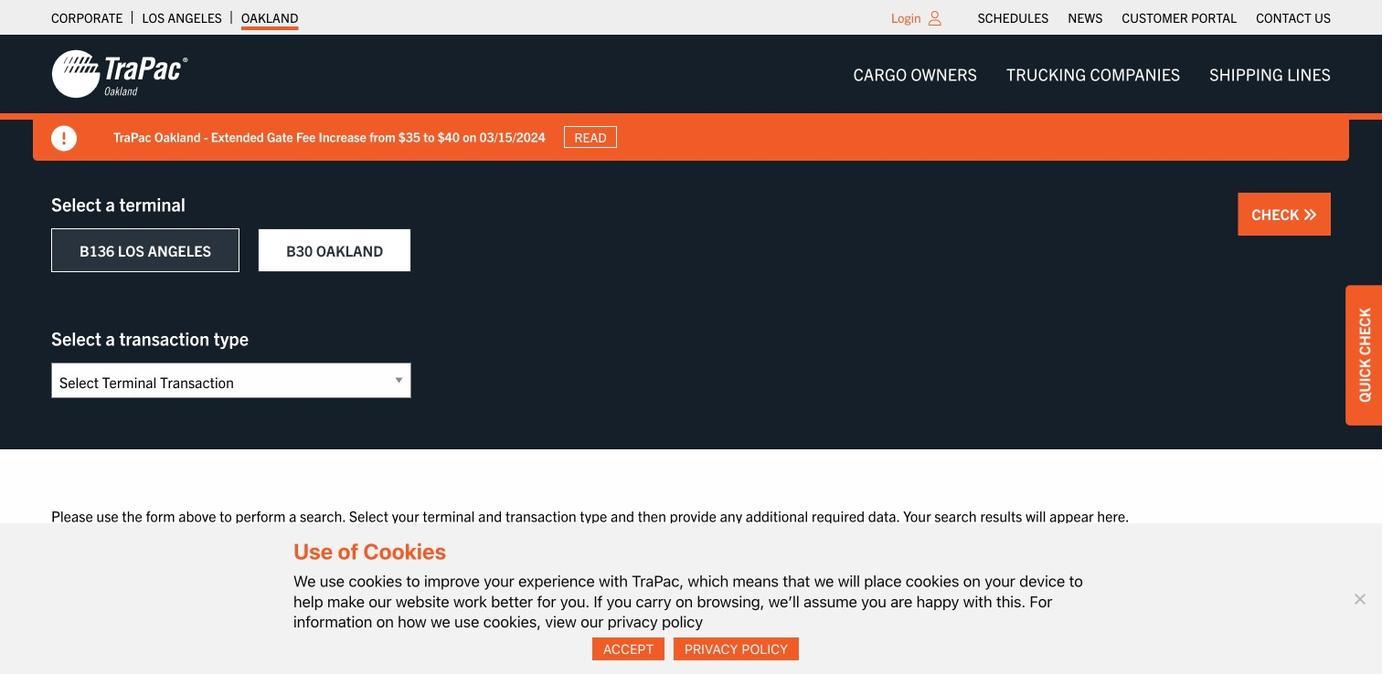 Task type: vqa. For each thing, say whether or not it's contained in the screenshot.
2nd "Read" Link from the right
no



Task type: locate. For each thing, give the bounding box(es) containing it.
1 horizontal spatial menu item
[[1256, 5, 1331, 30]]

menu bar
[[968, 5, 1341, 30], [839, 56, 1346, 93]]

solid image
[[51, 126, 77, 151], [1303, 208, 1317, 222]]

1 vertical spatial solid image
[[1303, 208, 1317, 222]]

menu bar up the trucking companies menu item
[[968, 5, 1341, 30]]

news menu item
[[1068, 5, 1103, 30]]

0 horizontal spatial menu item
[[1122, 5, 1237, 30]]

trucking companies menu item
[[992, 56, 1195, 93]]

0 horizontal spatial solid image
[[51, 126, 77, 151]]

1 horizontal spatial solid image
[[1303, 208, 1317, 222]]

menu item
[[1122, 5, 1237, 30], [1256, 5, 1331, 30]]

0 vertical spatial menu bar
[[968, 5, 1341, 30]]

banner
[[0, 35, 1382, 161]]

1 vertical spatial menu bar
[[839, 56, 1346, 93]]

menu bar down news menu item
[[839, 56, 1346, 93]]

cargo owners menu item
[[839, 56, 992, 93]]

footer
[[0, 598, 1382, 675]]

oakland image
[[51, 48, 188, 100]]



Task type: describe. For each thing, give the bounding box(es) containing it.
2 menu item from the left
[[1256, 5, 1331, 30]]

0 vertical spatial solid image
[[51, 126, 77, 151]]

schedules menu item
[[978, 5, 1049, 30]]

shipping lines menu item
[[1195, 56, 1346, 93]]

1 menu item from the left
[[1122, 5, 1237, 30]]

light image
[[929, 11, 941, 26]]



